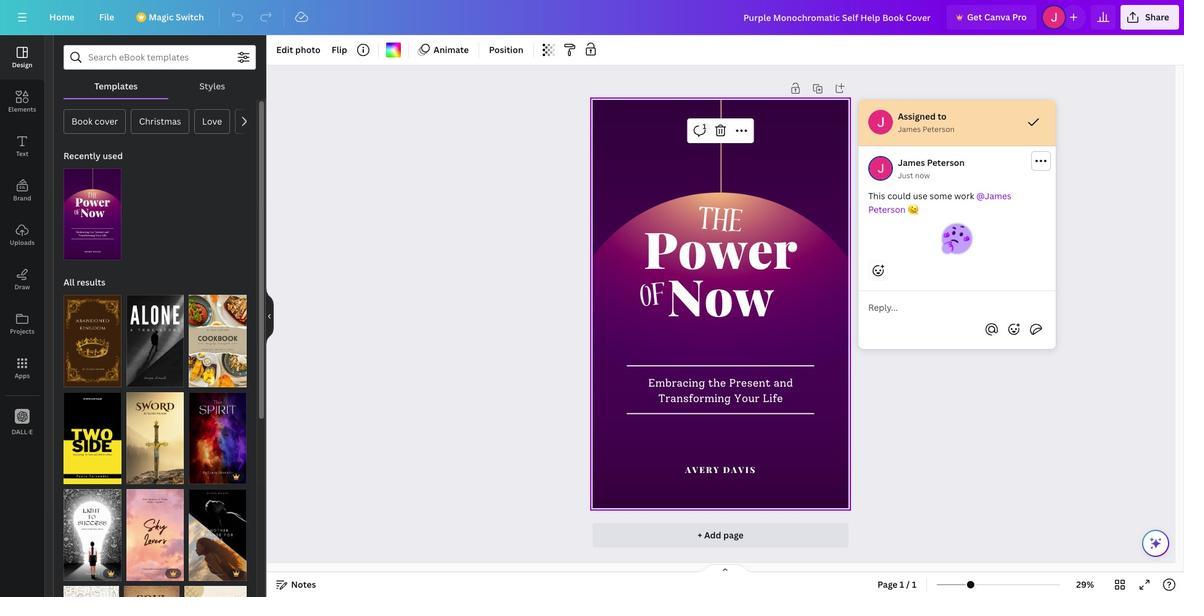 Task type: vqa. For each thing, say whether or not it's contained in the screenshot.
JUST
yes



Task type: locate. For each thing, give the bounding box(es) containing it.
the
[[696, 196, 744, 251], [708, 376, 726, 390]]

1 vertical spatial the
[[708, 376, 726, 390]]

0 vertical spatial of
[[638, 271, 669, 325]]

black button
[[235, 109, 273, 134]]

golden hour sunset sky book cover image
[[126, 489, 184, 581]]

+ add page button
[[593, 523, 849, 548]]

Reply draft. Add a reply or @mention. text field
[[868, 301, 1046, 315]]

0 horizontal spatial of
[[200, 375, 207, 384]]

Design title text field
[[734, 5, 942, 30]]

peterson inside james peterson just now
[[927, 157, 965, 168]]

peterson inside james peterson
[[868, 204, 906, 215]]

1 vertical spatial of
[[200, 375, 207, 384]]

beige simple sketch illustration recipe book cover group
[[64, 579, 119, 597]]

home link
[[39, 5, 84, 30]]

present
[[729, 376, 771, 390]]

/
[[906, 579, 910, 590]]

james right "work"
[[985, 190, 1012, 202]]

peterson up now
[[927, 157, 965, 168]]

2 vertical spatial peterson
[[868, 204, 906, 215]]

elements
[[8, 105, 36, 113]]

peterson for james peterson just now
[[927, 157, 965, 168]]

james up just
[[898, 157, 925, 168]]

get canva pro
[[967, 11, 1027, 23]]

dall·e button
[[0, 400, 44, 445]]

uploads button
[[0, 213, 44, 257]]

canva assistant image
[[1148, 536, 1163, 551]]

james for james peterson just now
[[898, 157, 925, 168]]

pro
[[1012, 11, 1027, 23]]

avery davis
[[685, 464, 756, 476]]

magic switch button
[[129, 5, 214, 30]]

your
[[734, 392, 760, 405]]

peterson down this
[[868, 204, 906, 215]]

james inside james peterson
[[985, 190, 1012, 202]]

2 vertical spatial james
[[985, 190, 1012, 202]]

page
[[878, 579, 898, 590]]

embracing the present and transforming your life
[[648, 376, 793, 405]]

some
[[930, 190, 952, 202]]

james
[[898, 124, 921, 134], [898, 157, 925, 168], [985, 190, 1012, 202]]

text
[[16, 149, 28, 158]]

james inside james peterson just now
[[898, 157, 925, 168]]

1 inside 'button'
[[703, 122, 706, 131]]

1 vertical spatial peterson
[[927, 157, 965, 168]]

brown and orange elegant simple young adult fantasy book cover image
[[64, 295, 121, 387]]

design
[[12, 60, 32, 69]]

get canva pro button
[[947, 5, 1037, 30]]

file
[[99, 11, 114, 23]]

draw button
[[0, 257, 44, 302]]

critiquing work image
[[942, 224, 972, 253]]

yellow fantasy novel book cover group
[[126, 385, 184, 484]]

1 vertical spatial james
[[898, 157, 925, 168]]

0 vertical spatial peterson
[[923, 124, 955, 134]]

love
[[202, 115, 222, 127]]

black and white modern minimalist love story book cover image
[[189, 489, 247, 581]]

used
[[103, 150, 123, 162]]

edit
[[276, 44, 293, 56]]

this
[[868, 190, 885, 202]]

file button
[[89, 5, 124, 30]]

peterson down to
[[923, 124, 955, 134]]

notes button
[[271, 575, 321, 595]]

life
[[763, 392, 783, 405]]

flip
[[332, 44, 347, 56]]

add
[[704, 529, 721, 541]]

notes
[[291, 579, 316, 590]]

animate
[[434, 44, 469, 56]]

design button
[[0, 35, 44, 80]]

styles
[[199, 80, 225, 92]]

+
[[698, 529, 702, 541]]

power
[[644, 214, 798, 282]]

elements button
[[0, 80, 44, 124]]

2
[[209, 375, 213, 384]]

@
[[977, 190, 985, 202]]

black white maximalism inspirational book cover group
[[64, 482, 121, 581]]

switch
[[176, 11, 204, 23]]

1 button
[[690, 121, 710, 141]]

templates
[[94, 80, 138, 92]]

james down assigned
[[898, 124, 921, 134]]

results
[[77, 277, 105, 288]]

peterson
[[923, 124, 955, 134], [927, 157, 965, 168], [868, 204, 906, 215]]

power now
[[644, 214, 798, 329]]

uploads
[[10, 238, 35, 247]]

brown rusty mystery novel book cover image
[[124, 586, 179, 597]]

0 vertical spatial james
[[898, 124, 921, 134]]

james peterson just now
[[898, 157, 965, 181]]

now
[[915, 170, 930, 181]]

love button
[[194, 109, 230, 134]]

peterson inside assigned to james peterson
[[923, 124, 955, 134]]

of
[[638, 271, 669, 325], [200, 375, 207, 384]]

davis
[[723, 464, 756, 476]]

templates button
[[64, 75, 169, 98]]

book
[[72, 115, 92, 127]]

photo
[[295, 44, 321, 56]]

assigned
[[898, 110, 936, 122]]

black and white  modern alone story book cover group
[[126, 288, 184, 387]]

text button
[[0, 124, 44, 168]]

apps button
[[0, 346, 44, 390]]

main menu bar
[[0, 0, 1184, 35]]

1
[[703, 122, 706, 131], [195, 375, 199, 384], [900, 579, 904, 590], [912, 579, 917, 590]]

the inside embracing the present and transforming your life
[[708, 376, 726, 390]]

styles button
[[169, 75, 256, 98]]



Task type: describe. For each thing, give the bounding box(es) containing it.
cover
[[95, 115, 118, 127]]

embracing
[[648, 376, 705, 390]]

projects
[[10, 327, 35, 336]]

1 of 2
[[195, 375, 213, 384]]

1 inside colorful modern cookbook book cover 'group'
[[195, 375, 199, 384]]

recently
[[64, 150, 101, 162]]

purple monochromatic self help book cover image
[[64, 168, 121, 261]]

all
[[64, 277, 75, 288]]

draw
[[14, 282, 30, 291]]

Search eBook templates search field
[[88, 46, 231, 69]]

brown and orange elegant simple young adult fantasy book cover group
[[64, 288, 121, 387]]

home
[[49, 11, 74, 23]]

position
[[489, 44, 524, 56]]

+ add page
[[698, 529, 744, 541]]

edit photo button
[[271, 40, 325, 60]]

brown rusty mystery novel book cover group
[[124, 579, 179, 597]]

🫠
[[906, 204, 919, 215]]

brand button
[[0, 168, 44, 213]]

james for james peterson
[[985, 190, 1012, 202]]

hide image
[[266, 286, 274, 346]]

christmas button
[[131, 109, 189, 134]]

apps
[[15, 371, 30, 380]]

29% button
[[1065, 575, 1105, 595]]

avery
[[685, 464, 720, 476]]

work
[[954, 190, 974, 202]]

james peterson
[[868, 190, 1014, 215]]

black
[[243, 115, 265, 127]]

brown aesthetic minimalist note book cover page a4 document group
[[184, 579, 247, 597]]

book cover
[[72, 115, 118, 127]]

just
[[898, 170, 913, 181]]

page
[[723, 529, 744, 541]]

assigned to james peterson
[[898, 110, 955, 134]]

black and white modern minimalist love story book cover group
[[189, 482, 247, 581]]

could
[[887, 190, 911, 202]]

of inside colorful modern cookbook book cover 'group'
[[200, 375, 207, 384]]

black and white  modern alone story book cover image
[[126, 295, 184, 387]]

yellow fantasy novel book cover image
[[126, 392, 184, 484]]

side panel tab list
[[0, 35, 44, 445]]

peterson for james peterson
[[868, 204, 906, 215]]

black and yellow modern two side book cover image
[[64, 392, 121, 484]]

and
[[774, 376, 793, 390]]

magic
[[149, 11, 174, 23]]

magic switch
[[149, 11, 204, 23]]

to
[[938, 110, 947, 122]]

james inside assigned to james peterson
[[898, 124, 921, 134]]

transforming
[[658, 392, 731, 405]]

christmas
[[139, 115, 181, 127]]

share
[[1145, 11, 1169, 23]]

brown aesthetic minimalist note book cover page a4 document image
[[184, 586, 247, 597]]

golden hour sunset sky book cover group
[[126, 482, 184, 581]]

use
[[913, 190, 928, 202]]

get
[[967, 11, 982, 23]]

position button
[[484, 40, 528, 60]]

colorful modern cookbook book cover group
[[189, 288, 247, 387]]

recently used
[[64, 150, 123, 162]]

purple monochromatic self help book cover group
[[64, 161, 121, 261]]

29%
[[1076, 579, 1094, 590]]

edit photo
[[276, 44, 321, 56]]

page 1 / 1
[[878, 579, 917, 590]]

0 vertical spatial the
[[696, 196, 744, 251]]

canva
[[984, 11, 1010, 23]]

share button
[[1121, 5, 1179, 30]]

animate button
[[414, 40, 474, 60]]

colorful dark modern photo the spirit novel book cover image
[[189, 392, 247, 484]]

now
[[667, 262, 774, 329]]

all results
[[64, 277, 105, 288]]

no color image
[[386, 43, 401, 57]]

1 horizontal spatial of
[[638, 271, 669, 325]]

dall·e
[[12, 427, 33, 436]]

brand
[[13, 194, 31, 202]]

show pages image
[[696, 564, 755, 574]]

black white maximalism inspirational book cover image
[[64, 489, 121, 581]]

flip button
[[327, 40, 352, 60]]

black and yellow modern two side book cover group
[[64, 385, 121, 484]]

projects button
[[0, 302, 44, 346]]

colorful dark modern photo the spirit novel book cover group
[[189, 385, 247, 484]]

this could use some work
[[868, 190, 977, 202]]

book cover button
[[64, 109, 126, 134]]



